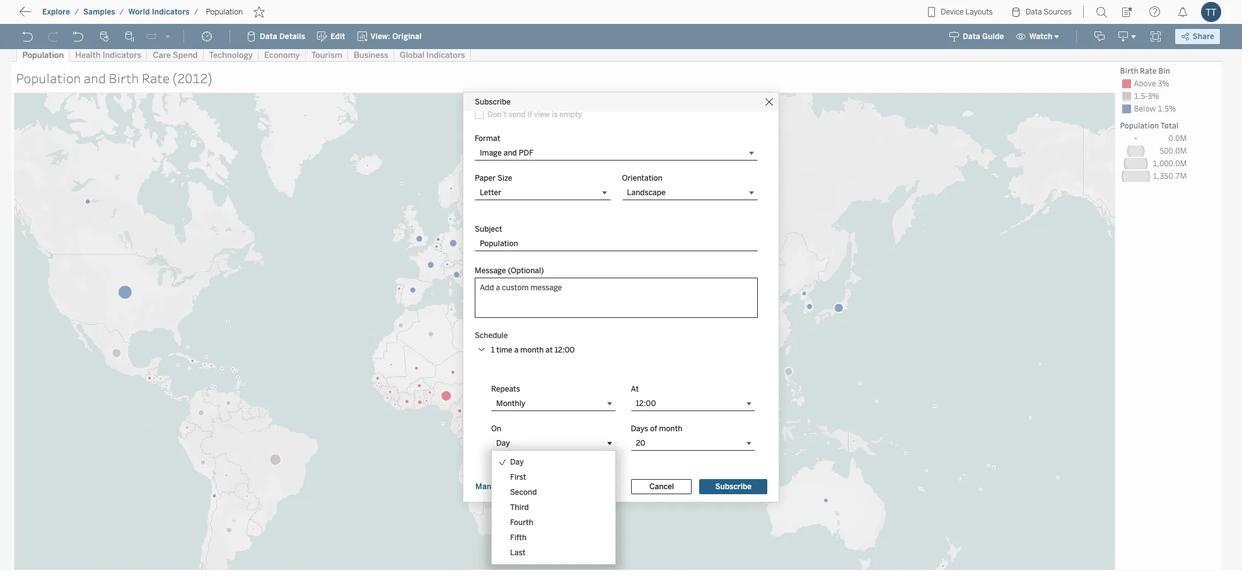 Task type: describe. For each thing, give the bounding box(es) containing it.
skip to content
[[33, 9, 108, 21]]

indicators
[[152, 8, 190, 16]]

content
[[69, 9, 108, 21]]

3 / from the left
[[194, 8, 198, 16]]

population element
[[202, 8, 247, 16]]



Task type: locate. For each thing, give the bounding box(es) containing it.
population
[[206, 8, 243, 16]]

explore / samples / world indicators /
[[42, 8, 198, 16]]

2 horizontal spatial /
[[194, 8, 198, 16]]

skip
[[33, 9, 54, 21]]

/ right "to"
[[75, 8, 79, 16]]

0 horizontal spatial /
[[75, 8, 79, 16]]

2 / from the left
[[120, 8, 124, 16]]

samples
[[83, 8, 115, 16]]

/ right indicators
[[194, 8, 198, 16]]

1 horizontal spatial /
[[120, 8, 124, 16]]

/ left world at left
[[120, 8, 124, 16]]

skip to content link
[[30, 7, 129, 24]]

samples link
[[83, 7, 116, 17]]

world
[[128, 8, 150, 16]]

explore
[[42, 8, 70, 16]]

to
[[57, 9, 67, 21]]

explore link
[[42, 7, 71, 17]]

/
[[75, 8, 79, 16], [120, 8, 124, 16], [194, 8, 198, 16]]

1 / from the left
[[75, 8, 79, 16]]

world indicators link
[[128, 7, 190, 17]]



Task type: vqa. For each thing, say whether or not it's contained in the screenshot.
the middle the content
no



